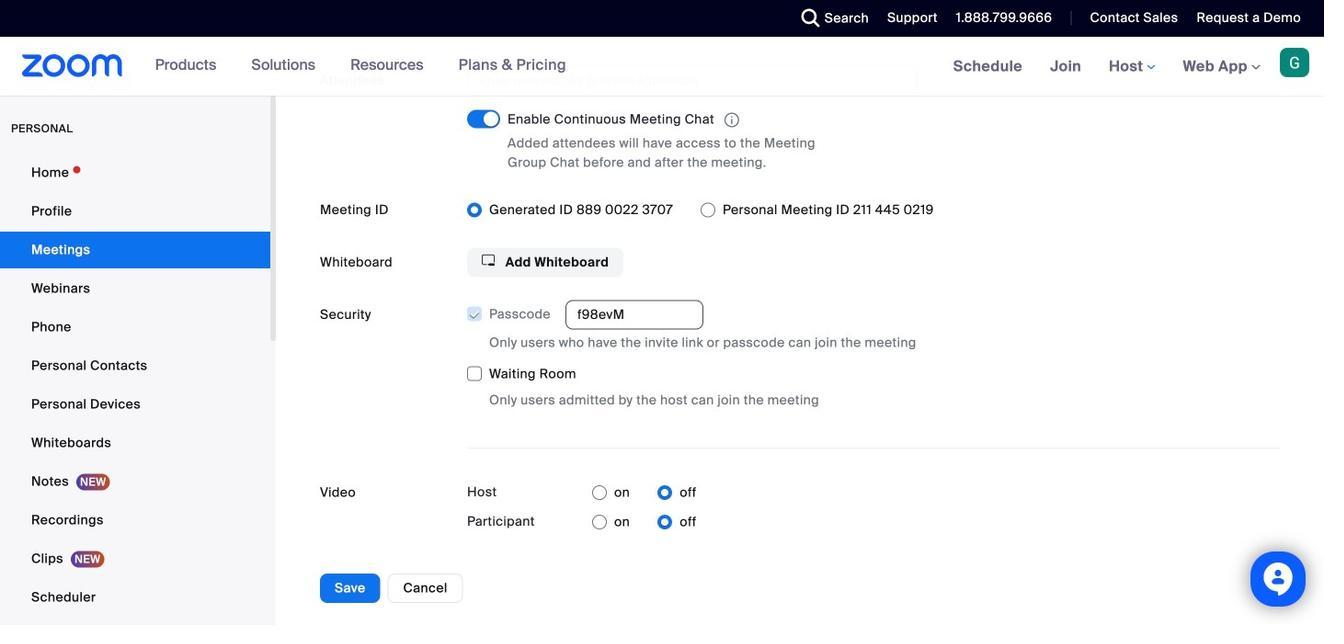 Task type: vqa. For each thing, say whether or not it's contained in the screenshot.
menu item
no



Task type: describe. For each thing, give the bounding box(es) containing it.
meetings navigation
[[940, 37, 1325, 97]]

product information navigation
[[141, 37, 580, 96]]

zoom logo image
[[22, 54, 123, 77]]

add whiteboard image
[[482, 254, 495, 267]]

profile picture image
[[1281, 48, 1310, 77]]



Task type: locate. For each thing, give the bounding box(es) containing it.
banner
[[0, 37, 1325, 97]]

learn more about enable continuous meeting chat image
[[719, 112, 745, 128]]

group
[[467, 300, 1281, 411]]

option group
[[467, 196, 1281, 225], [593, 479, 697, 508], [593, 508, 697, 538]]

None text field
[[566, 301, 704, 330]]

personal menu menu
[[0, 155, 271, 626]]

application
[[508, 110, 858, 130]]



